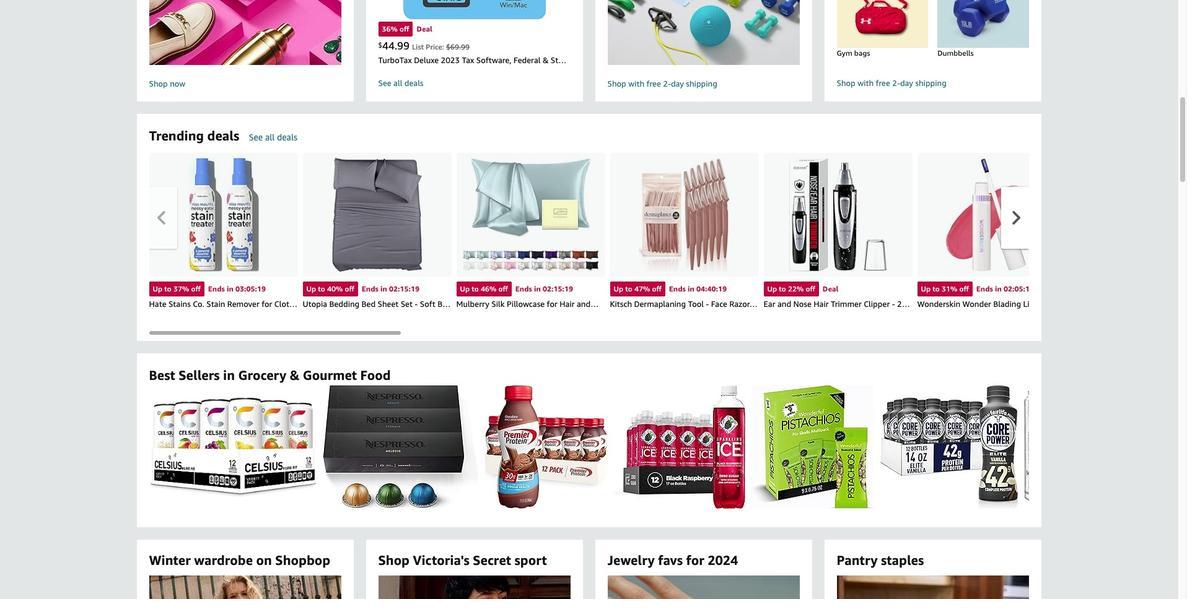 Task type: vqa. For each thing, say whether or not it's contained in the screenshot.
the right -
yes



Task type: describe. For each thing, give the bounding box(es) containing it.
gourmet
[[303, 368, 357, 383]]

deal for % off
[[417, 24, 432, 34]]

ends for tool
[[669, 284, 686, 294]]

04:40:19
[[696, 284, 727, 294]]

up to 31 % off
[[921, 284, 969, 294]]

0 horizontal spatial shop with free 2-day shipping
[[608, 79, 717, 89]]

mulberry
[[456, 299, 489, 309]]

turbotax deluxe 2023 tax software, federal & state tax return [amazon exclusive] [pc/mac download] image
[[403, 0, 546, 19]]

utopia bedding bed sheet set - soft b…
[[303, 299, 451, 309]]

see all deals for the see all deals link to the top
[[378, 78, 423, 88]]

off for wonderskin wonder blading lip stain,…
[[959, 284, 969, 294]]

wardrobe
[[194, 554, 253, 569]]

wonderful pistachios no shells, roasted & salted nuts, 0.75 ounce bags (pack of 9), protein snack, carb-friendly, gluten... image
[[751, 386, 873, 510]]

dumbbells link
[[926, 0, 1041, 70]]

up for hate
[[153, 284, 162, 294]]

b…
[[438, 299, 451, 309]]

stain
[[206, 299, 225, 309]]

to for ear
[[779, 284, 786, 294]]

shop victoria's secret sport
[[378, 554, 547, 569]]

0 horizontal spatial 2-
[[663, 79, 671, 89]]

99
[[397, 39, 410, 52]]

to for hate
[[164, 284, 171, 294]]

shopbop
[[275, 554, 330, 569]]

bags
[[854, 48, 870, 58]]

% for ear and nose hair trimmer clipper - 2…
[[797, 284, 804, 294]]

1 horizontal spatial shop with free 2-day shipping link
[[837, 77, 1029, 89]]

now
[[170, 79, 185, 89]]

dermaplaning
[[634, 299, 686, 309]]

& inside $ 44 . 99 list price: $69.99 turbotax deluxe 2023 tax software, federal & st…
[[543, 55, 549, 65]]

utopia bedding bed sheet set - soft brushed microfiber fabric - shrinkage & fade resistant - easy care image
[[332, 158, 422, 272]]

1 horizontal spatial shop with free 2-day shipping
[[837, 78, 947, 88]]

0 horizontal spatial deals
[[207, 128, 239, 144]]

list containing hate stains co. stain remover for clot…
[[149, 153, 1187, 329]]

remover
[[227, 299, 259, 309]]

see for the see all deals link to the top
[[378, 78, 391, 88]]

blading
[[993, 299, 1021, 309]]

clipper
[[864, 299, 890, 309]]

silk
[[492, 299, 505, 309]]

46
[[481, 284, 489, 294]]

ends for bed
[[362, 284, 378, 294]]

pantry
[[837, 554, 878, 569]]

list
[[412, 42, 424, 52]]

44
[[382, 39, 395, 52]]

lip
[[1023, 299, 1034, 309]]

in right sellers
[[223, 368, 235, 383]]

% for wonderskin wonder blading lip stain,…
[[950, 284, 957, 294]]

ends for blading
[[976, 284, 993, 294]]

in for pillowcase
[[534, 284, 541, 294]]

2 hair from the left
[[814, 299, 829, 309]]

carousel previous slide image
[[157, 211, 165, 225]]

best sellers in grocery & gourmet food
[[149, 368, 391, 383]]

off for ear and nose hair trimmer clipper - 2…
[[806, 284, 815, 294]]

wonderskin wonder blading lip stain,…
[[917, 299, 1065, 309]]

$
[[378, 41, 382, 49]]

1 horizontal spatial free
[[876, 78, 890, 88]]

0 horizontal spatial &
[[290, 368, 299, 383]]

trending
[[149, 128, 204, 144]]

hate stains co. stain remover for clot…
[[149, 299, 297, 309]]

core power fairlife elite 42g high protein milk shake bottle, ready to drink for workout recovery, kosher, liquid,... image
[[880, 386, 1018, 510]]

staples
[[881, 554, 924, 569]]

sheet
[[378, 299, 399, 309]]

celsius assorted flavors official variety pack, functional essential energy drinks, 12 fl oz (pack of 12) image
[[149, 398, 316, 498]]

set
[[401, 299, 413, 309]]

up to 22 % off
[[767, 284, 815, 294]]

trimmer
[[831, 299, 862, 309]]

all for the see all deals link to the top
[[393, 78, 402, 88]]

carousel next slide image
[[1012, 211, 1021, 225]]

shop now link
[[137, 0, 353, 92]]

federal
[[514, 55, 541, 65]]

0 vertical spatial see all deals link
[[378, 77, 570, 89]]

ear
[[764, 299, 775, 309]]

36
[[382, 24, 391, 34]]

$ 44 . 99 list price: $69.99 turbotax deluxe 2023 tax software, federal & st…
[[378, 39, 566, 65]]

up for utopia
[[306, 284, 316, 294]]

sport
[[515, 554, 547, 569]]

gym bags
[[837, 48, 870, 58]]

gym bags link
[[825, 0, 940, 70]]

.
[[395, 39, 397, 52]]

up to 47 % off
[[614, 284, 662, 294]]

software,
[[476, 55, 512, 65]]

ends in 02:15:19 for sheet
[[362, 284, 419, 294]]

in for blading
[[995, 284, 1002, 294]]

2023
[[441, 55, 460, 65]]

to for kitsch
[[625, 284, 632, 294]]

in for co.
[[227, 284, 233, 294]]

winter
[[149, 554, 191, 569]]

02:05:19
[[1004, 284, 1034, 294]]

37
[[173, 284, 182, 294]]

tool
[[688, 299, 704, 309]]

3 - from the left
[[892, 299, 895, 309]]

best
[[149, 368, 175, 383]]

03:05:19
[[235, 284, 266, 294]]

1 vertical spatial see all deals link
[[239, 126, 297, 148]]

2 horizontal spatial deals
[[404, 78, 423, 88]]

2…
[[897, 299, 910, 309]]

jewelry
[[608, 554, 655, 569]]

deal for 22
[[823, 284, 839, 294]]

up for mulberry
[[460, 284, 470, 294]]

bedding
[[329, 299, 359, 309]]

40
[[327, 284, 336, 294]]

stain,…
[[1036, 299, 1065, 309]]

off for utopia bedding bed sheet set - soft b…
[[345, 284, 354, 294]]

all for the see all deals link to the bottom
[[265, 132, 275, 143]]

to for mulberry
[[472, 284, 479, 294]]

up to 40 % off
[[306, 284, 354, 294]]

1 - from the left
[[415, 299, 418, 309]]

razor…
[[729, 299, 758, 309]]

off for hate stains co. stain remover for clot…
[[191, 284, 201, 294]]

pillowcase
[[507, 299, 545, 309]]

ends in 04:40:19
[[669, 284, 727, 294]]

stains
[[168, 299, 191, 309]]

clot…
[[274, 299, 297, 309]]

% for hate stains co. stain remover for clot…
[[182, 284, 189, 294]]

gym bags image
[[825, 0, 940, 48]]

and…
[[577, 299, 599, 309]]

31
[[942, 284, 950, 294]]

hate
[[149, 299, 166, 309]]

ear and nose hair trimmer clipper - 2…
[[764, 299, 910, 309]]

deluxe
[[414, 55, 439, 65]]



Task type: locate. For each thing, give the bounding box(es) containing it.
up to 46 % off
[[460, 284, 508, 294]]

see all deals
[[378, 78, 423, 88], [249, 132, 297, 143]]

off up silk
[[498, 284, 508, 294]]

co.
[[193, 299, 204, 309]]

22
[[788, 284, 797, 294]]

in up wonderskin wonder blading lip stain,…
[[995, 284, 1002, 294]]

to left 31
[[933, 284, 940, 294]]

% up '.'
[[391, 24, 398, 34]]

5 up from the left
[[767, 284, 777, 294]]

off up 'bedding'
[[345, 284, 354, 294]]

on
[[256, 554, 272, 569]]

in for tool
[[688, 284, 694, 294]]

0 horizontal spatial with
[[628, 79, 644, 89]]

02:15:19 for hair
[[543, 284, 573, 294]]

bed
[[362, 299, 376, 309]]

1 horizontal spatial for
[[547, 299, 558, 309]]

sparkling ice, black raspberry sparkling water, zero sugar flavored water, with vitamins and antioxidants, low calorie... image
[[614, 386, 745, 510]]

to left 47
[[625, 284, 632, 294]]

0 horizontal spatial -
[[415, 299, 418, 309]]

1 horizontal spatial see
[[378, 78, 391, 88]]

ends
[[208, 284, 225, 294], [362, 284, 378, 294], [515, 284, 532, 294], [669, 284, 686, 294], [976, 284, 993, 294]]

ends in 03:05:19
[[208, 284, 266, 294]]

see all deals for the see all deals link to the bottom
[[249, 132, 297, 143]]

see down turbotax
[[378, 78, 391, 88]]

ends for pillowcase
[[515, 284, 532, 294]]

1 horizontal spatial 02:15:19
[[543, 284, 573, 294]]

2 up from the left
[[306, 284, 316, 294]]

2 horizontal spatial for
[[686, 554, 704, 569]]

1 horizontal spatial deals
[[277, 132, 297, 143]]

to for wonderskin
[[933, 284, 940, 294]]

all
[[393, 78, 402, 88], [265, 132, 275, 143]]

in up hate stains co. stain remover for clot…
[[227, 284, 233, 294]]

to
[[164, 284, 171, 294], [318, 284, 325, 294], [472, 284, 479, 294], [625, 284, 632, 294], [779, 284, 786, 294], [933, 284, 940, 294]]

to left 40
[[318, 284, 325, 294]]

list
[[149, 153, 1187, 329], [149, 386, 1187, 510]]

2024
[[708, 554, 738, 569]]

hair left the and…
[[560, 299, 575, 309]]

1 list from the top
[[149, 153, 1187, 329]]

ends up bed
[[362, 284, 378, 294]]

1 vertical spatial deal
[[823, 284, 839, 294]]

in for bed
[[380, 284, 387, 294]]

mulberry silk pillowcase for hair and skin pillow case with hidden zipper soft breathable smooth cooling silk pillow... image
[[462, 158, 599, 272]]

ends up wonderskin wonder blading lip stain,…
[[976, 284, 993, 294]]

monster energy zero ultra, sugar free energy drink, 16 ounce (pack of 15) image
[[1024, 390, 1187, 505]]

% up stains
[[182, 284, 189, 294]]

deal up list
[[417, 24, 432, 34]]

0 vertical spatial all
[[393, 78, 402, 88]]

and
[[778, 299, 791, 309]]

shop
[[837, 78, 856, 88], [149, 79, 168, 89], [608, 79, 626, 89], [378, 554, 410, 569]]

face
[[711, 299, 727, 309]]

2-
[[892, 78, 900, 88], [663, 79, 671, 89]]

1 ends in 02:15:19 from the left
[[362, 284, 419, 294]]

nespresso capsules vertuoline, medium and dark roast coffee, variety pack, stormio, odacio, melozio, 30 count, brews... image
[[323, 386, 478, 510]]

1 horizontal spatial deal
[[823, 284, 839, 294]]

shipping
[[915, 78, 947, 88], [686, 79, 717, 89]]

tax
[[462, 55, 474, 65]]

ends for co.
[[208, 284, 225, 294]]

deals
[[404, 78, 423, 88], [207, 128, 239, 144], [277, 132, 297, 143]]

kitsch
[[610, 299, 632, 309]]

02:15:19 for set
[[389, 284, 419, 294]]

1 vertical spatial list
[[149, 386, 1187, 510]]

6 to from the left
[[933, 284, 940, 294]]

0 horizontal spatial ends in 02:15:19
[[362, 284, 419, 294]]

see right trending deals
[[249, 132, 263, 143]]

1 horizontal spatial &
[[543, 55, 549, 65]]

5 ends from the left
[[976, 284, 993, 294]]

off up co.
[[191, 284, 201, 294]]

shop now
[[149, 79, 185, 89]]

4 ends from the left
[[669, 284, 686, 294]]

0 horizontal spatial see all deals
[[249, 132, 297, 143]]

wonderskin wonder blading lip stain, long lasting lip tint, transfer proof, waterproof lip stain image
[[946, 158, 1038, 272]]

day
[[900, 78, 913, 88], [671, 79, 684, 89]]

jewelry favs for 2024
[[608, 554, 738, 569]]

1 up from the left
[[153, 284, 162, 294]]

3 ends from the left
[[515, 284, 532, 294]]

4 to from the left
[[625, 284, 632, 294]]

ends in 02:15:19 for for
[[515, 284, 573, 294]]

5 to from the left
[[779, 284, 786, 294]]

in up tool
[[688, 284, 694, 294]]

0 horizontal spatial all
[[265, 132, 275, 143]]

up up mulberry
[[460, 284, 470, 294]]

in
[[227, 284, 233, 294], [380, 284, 387, 294], [534, 284, 541, 294], [688, 284, 694, 294], [995, 284, 1002, 294], [223, 368, 235, 383]]

0 horizontal spatial free
[[647, 79, 661, 89]]

0 horizontal spatial hair
[[560, 299, 575, 309]]

0 vertical spatial deal
[[417, 24, 432, 34]]

ear and nose hair trimmer clipper - 2023 professional painless eyebrow & facial hair trimmer for men women,... image
[[789, 158, 887, 272]]

see for the see all deals link to the bottom
[[249, 132, 263, 143]]

% up nose
[[797, 284, 804, 294]]

mulberry silk pillowcase for hair and…
[[456, 299, 599, 309]]

1 horizontal spatial hair
[[814, 299, 829, 309]]

deal up "ear and nose hair trimmer clipper - 2…"
[[823, 284, 839, 294]]

1 vertical spatial &
[[290, 368, 299, 383]]

nose
[[793, 299, 812, 309]]

- right set at left
[[415, 299, 418, 309]]

6 up from the left
[[921, 284, 931, 294]]

up up utopia
[[306, 284, 316, 294]]

see all deals link
[[378, 77, 570, 89], [239, 126, 297, 148]]

1 horizontal spatial -
[[706, 299, 709, 309]]

$69.99
[[446, 42, 470, 52]]

2 list from the top
[[149, 386, 1187, 510]]

price:
[[426, 42, 444, 52]]

up for kitsch
[[614, 284, 623, 294]]

3 up from the left
[[460, 284, 470, 294]]

to left '22'
[[779, 284, 786, 294]]

shop with free 2-day shipping link
[[595, 0, 812, 92], [837, 77, 1029, 89]]

0 horizontal spatial shipping
[[686, 79, 717, 89]]

2 02:15:19 from the left
[[543, 284, 573, 294]]

off up nose
[[806, 284, 815, 294]]

for right pillowcase
[[547, 299, 558, 309]]

winter wardrobe on shopbop
[[149, 554, 330, 569]]

1 horizontal spatial 2-
[[892, 78, 900, 88]]

for
[[262, 299, 272, 309], [547, 299, 558, 309], [686, 554, 704, 569]]

ends in 02:15:19
[[362, 284, 419, 294], [515, 284, 573, 294]]

2 ends in 02:15:19 from the left
[[515, 284, 573, 294]]

36 % off
[[382, 24, 409, 34]]

to left 37
[[164, 284, 171, 294]]

1 vertical spatial see
[[249, 132, 263, 143]]

1 vertical spatial see all deals
[[249, 132, 297, 143]]

in up the mulberry silk pillowcase for hair and…
[[534, 284, 541, 294]]

1 horizontal spatial ends in 02:15:19
[[515, 284, 573, 294]]

2 to from the left
[[318, 284, 325, 294]]

-
[[415, 299, 418, 309], [706, 299, 709, 309], [892, 299, 895, 309]]

0 vertical spatial see
[[378, 78, 391, 88]]

dumbbells image
[[926, 0, 1041, 48]]

off
[[400, 24, 409, 34], [191, 284, 201, 294], [345, 284, 354, 294], [498, 284, 508, 294], [652, 284, 662, 294], [806, 284, 815, 294], [959, 284, 969, 294]]

1 ends from the left
[[208, 284, 225, 294]]

% up silk
[[489, 284, 496, 294]]

for right favs
[[686, 554, 704, 569]]

% up wonderskin
[[950, 284, 957, 294]]

% up the dermaplaning
[[643, 284, 650, 294]]

wonder
[[963, 299, 991, 309]]

ends up stain
[[208, 284, 225, 294]]

0 horizontal spatial shop with free 2-day shipping link
[[595, 0, 812, 92]]

% up 'bedding'
[[336, 284, 343, 294]]

kitsch dermaplaning tool - face razor for women | eyebrow razor & face shaver for women | facial hair removal for women |... image
[[639, 158, 730, 272]]

47
[[634, 284, 643, 294]]

2 - from the left
[[706, 299, 709, 309]]

1 vertical spatial all
[[265, 132, 275, 143]]

victoria's
[[413, 554, 470, 569]]

1 02:15:19 from the left
[[389, 284, 419, 294]]

1 horizontal spatial day
[[900, 78, 913, 88]]

grocery
[[238, 368, 286, 383]]

st…
[[551, 55, 566, 65]]

up for wonderskin
[[921, 284, 931, 294]]

0 horizontal spatial day
[[671, 79, 684, 89]]

0 vertical spatial list
[[149, 153, 1187, 329]]

secret
[[473, 554, 511, 569]]

up up hate
[[153, 284, 162, 294]]

3 to from the left
[[472, 284, 479, 294]]

ends in 02:15:19 up sheet
[[362, 284, 419, 294]]

off up 99
[[400, 24, 409, 34]]

turbotax
[[378, 55, 412, 65]]

0 vertical spatial see all deals
[[378, 78, 423, 88]]

up up kitsch
[[614, 284, 623, 294]]

0 horizontal spatial see
[[249, 132, 263, 143]]

%
[[391, 24, 398, 34], [182, 284, 189, 294], [336, 284, 343, 294], [489, 284, 496, 294], [643, 284, 650, 294], [797, 284, 804, 294], [950, 284, 957, 294]]

0 horizontal spatial deal
[[417, 24, 432, 34]]

sellers
[[179, 368, 220, 383]]

ends up pillowcase
[[515, 284, 532, 294]]

ends in 02:05:19
[[976, 284, 1034, 294]]

gym
[[837, 48, 852, 58]]

- left 2…
[[892, 299, 895, 309]]

0 horizontal spatial 02:15:19
[[389, 284, 419, 294]]

2 ends from the left
[[362, 284, 378, 294]]

1 horizontal spatial all
[[393, 78, 402, 88]]

dumbbells
[[938, 48, 974, 58]]

free
[[876, 78, 890, 88], [647, 79, 661, 89]]

0 horizontal spatial for
[[262, 299, 272, 309]]

premier protein shake 30g protein 1g sugar 24 vitamins minerals nutrients to support immune health for keto diet ,... image
[[484, 386, 608, 510]]

off up the dermaplaning
[[652, 284, 662, 294]]

favs
[[658, 554, 683, 569]]

up
[[153, 284, 162, 294], [306, 284, 316, 294], [460, 284, 470, 294], [614, 284, 623, 294], [767, 284, 777, 294], [921, 284, 931, 294]]

4 up from the left
[[614, 284, 623, 294]]

hair
[[560, 299, 575, 309], [814, 299, 829, 309]]

& left st…
[[543, 55, 549, 65]]

0 vertical spatial &
[[543, 55, 549, 65]]

food
[[360, 368, 391, 383]]

0 horizontal spatial see all deals link
[[239, 126, 297, 148]]

02:15:19 up the mulberry silk pillowcase for hair and…
[[543, 284, 573, 294]]

- right tool
[[706, 299, 709, 309]]

1 to from the left
[[164, 284, 171, 294]]

off for mulberry silk pillowcase for hair and…
[[498, 284, 508, 294]]

% for kitsch dermaplaning tool - face razor…
[[643, 284, 650, 294]]

for left clot…
[[262, 299, 272, 309]]

% for mulberry silk pillowcase for hair and…
[[489, 284, 496, 294]]

& right grocery
[[290, 368, 299, 383]]

% for utopia bedding bed sheet set - soft b…
[[336, 284, 343, 294]]

trending deals
[[149, 128, 239, 144]]

hate stains co. stain remover for clothes - non-toxic laundry stain remover spray for baby & kids - messy eater spot... image
[[188, 158, 259, 272]]

ends up kitsch dermaplaning tool - face razor…
[[669, 284, 686, 294]]

to left 46
[[472, 284, 479, 294]]

up for ear
[[767, 284, 777, 294]]

ends in 02:15:19 up the mulberry silk pillowcase for hair and…
[[515, 284, 573, 294]]

see
[[378, 78, 391, 88], [249, 132, 263, 143]]

kitsch dermaplaning tool - face razor…
[[610, 299, 758, 309]]

1 hair from the left
[[560, 299, 575, 309]]

1 horizontal spatial shipping
[[915, 78, 947, 88]]

to for utopia
[[318, 284, 325, 294]]

1 horizontal spatial see all deals
[[378, 78, 423, 88]]

shop with free 2-day shipping
[[837, 78, 947, 88], [608, 79, 717, 89]]

soft
[[420, 299, 435, 309]]

up to 37 % off
[[153, 284, 201, 294]]

2 horizontal spatial -
[[892, 299, 895, 309]]

up up wonderskin
[[921, 284, 931, 294]]

&
[[543, 55, 549, 65], [290, 368, 299, 383]]

off right 31
[[959, 284, 969, 294]]

in up sheet
[[380, 284, 387, 294]]

02:15:19 up set at left
[[389, 284, 419, 294]]

1 horizontal spatial see all deals link
[[378, 77, 570, 89]]

utopia
[[303, 299, 327, 309]]

hair right nose
[[814, 299, 829, 309]]

1 horizontal spatial with
[[858, 78, 874, 88]]

up up the ear
[[767, 284, 777, 294]]

off for kitsch dermaplaning tool - face razor…
[[652, 284, 662, 294]]



